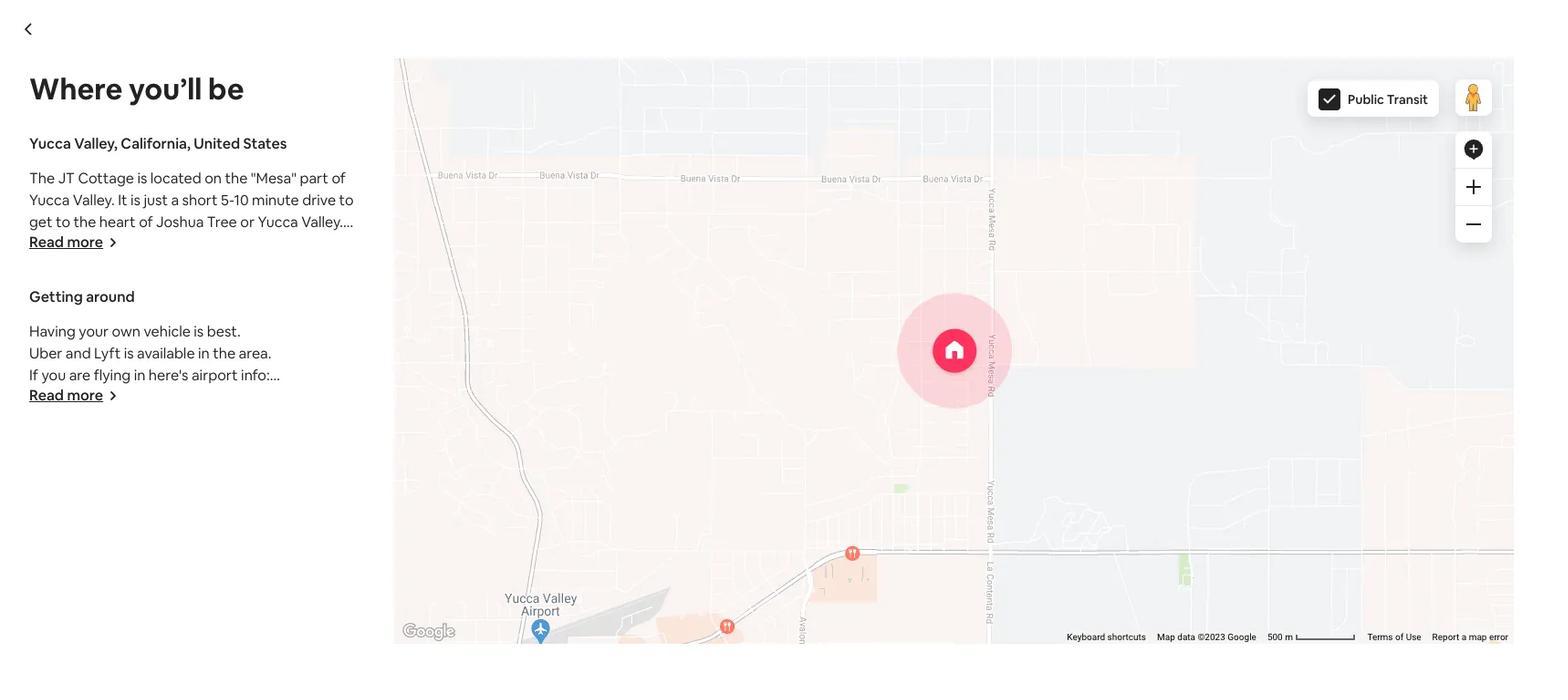 Task type: vqa. For each thing, say whether or not it's contained in the screenshot.
Add to wishlist: Morganton, North Carolina ICON
no



Task type: locate. For each thing, give the bounding box(es) containing it.
minute inside the jt cottage is located on the "mesa" part of yucca valley. it is just a short 5-10 minute drive to get to the heart of joshua tree or yucca valley. the studio is located 0.1 miles down a dirt road that is easily accessible by all vehicles.
[[796, 613, 844, 632]]

the inside the studio is located 0.1 miles down a dirt road that is easily accessible by all vehicles.
[[29, 235, 55, 254]]

lyft
[[94, 344, 121, 363]]

states for the studio is located 0.1 miles down a dirt road that is easily accessible by all vehicles.
[[243, 134, 287, 153]]

states inside where you'll be dialog
[[243, 134, 287, 153]]

united for the studio is located 0.1 miles down a dirt road that is easily accessible by all vehicles.
[[194, 134, 240, 153]]

5- inside the jt cottage is located on the "mesa" part of yucca valley. it is just a short 5-10 minute drive to get to the heart of joshua tree or yucca valley.
[[221, 191, 234, 210]]

5-
[[221, 191, 234, 210], [765, 613, 778, 632]]

short inside the jt cottage is located on the "mesa" part of yucca valley. it is just a short 5-10 minute drive to get to the heart of joshua tree or yucca valley.
[[182, 191, 218, 210]]

drive for the jt cottage is located on the "mesa" part of yucca valley. it is just a short 5-10 minute drive to get to the heart of joshua tree or yucca valley.
[[302, 191, 336, 210]]

where you'll be
[[254, 65, 399, 91], [29, 70, 244, 108]]

or inside the jt cottage is located on the "mesa" part of yucca valley. it is just a short 5-10 minute drive to get to the heart of joshua tree or yucca valley.
[[240, 213, 255, 232]]

·
[[1099, 48, 1102, 63]]

is
[[137, 169, 147, 188], [131, 191, 141, 210], [103, 235, 113, 254], [60, 257, 70, 276], [194, 322, 204, 341], [124, 344, 134, 363], [362, 613, 372, 632], [675, 613, 685, 632], [328, 635, 338, 654], [598, 635, 608, 654]]

keyboard shortcuts
[[829, 538, 908, 548], [1067, 633, 1147, 643]]

jt inside the jt cottage is located on the "mesa" part of yucca valley. it is just a short 5-10 minute drive to get to the heart of joshua tree or yucca valley.
[[58, 169, 75, 188]]

by inside the studio is located 0.1 miles down a dirt road that is easily accessible by all vehicles.
[[186, 257, 203, 276]]

google
[[990, 538, 1019, 548], [1228, 633, 1257, 643]]

"mesa" inside the jt cottage is located on the "mesa" part of yucca valley. it is just a short 5-10 minute drive to get to the heart of joshua tree or yucca valley.
[[251, 169, 297, 188]]

0 vertical spatial 500
[[1030, 538, 1045, 548]]

"mesa" for the jt cottage is located on the "mesa" part of yucca valley. it is just a short 5-10 minute drive to get to the heart of joshua tree or yucca valley. the studio is located 0.1 miles down a dirt road that is easily accessible by all vehicles.
[[475, 613, 521, 632]]

get inside the jt cottage is located on the "mesa" part of yucca valley. it is just a short 5-10 minute drive to get to the heart of joshua tree or yucca valley. the studio is located 0.1 miles down a dirt road that is easily accessible by all vehicles.
[[901, 613, 925, 632]]

0 horizontal spatial public
[[1110, 144, 1146, 161]]

10 inside the jt cottage is located on the "mesa" part of yucca valley. it is just a short 5-10 minute drive to get to the heart of joshua tree or yucca valley.
[[234, 191, 249, 210]]

more for the studio is located 0.1 miles down a dirt road that is easily accessible by all vehicles.
[[67, 233, 103, 252]]

studio inside the jt cottage is located on the "mesa" part of yucca valley. it is just a short 5-10 minute drive to get to the heart of joshua tree or yucca valley. the studio is located 0.1 miles down a dirt road that is easily accessible by all vehicles.
[[283, 635, 325, 654]]

0 horizontal spatial drive
[[302, 191, 336, 210]]

10 for the jt cottage is located on the "mesa" part of yucca valley. it is just a short 5-10 minute drive to get to the heart of joshua tree or yucca valley.
[[234, 191, 249, 210]]

1 vertical spatial accessible
[[651, 635, 721, 654]]

google inside where you'll be dialog
[[1228, 633, 1257, 643]]

public
[[1348, 91, 1385, 108], [1110, 144, 1146, 161]]

"mesa" inside the jt cottage is located on the "mesa" part of yucca valley. it is just a short 5-10 minute drive to get to the heart of joshua tree or yucca valley. the studio is located 0.1 miles down a dirt road that is easily accessible by all vehicles.
[[475, 613, 521, 632]]

the inside the jt cottage is located on the "mesa" part of yucca valley. it is just a short 5-10 minute drive to get to the heart of joshua tree or yucca valley.
[[29, 169, 55, 188]]

0 horizontal spatial tree
[[207, 213, 237, 232]]

terms of use for rightmost keyboard shortcuts button
[[1368, 633, 1422, 643]]

the
[[29, 169, 55, 188], [29, 235, 55, 254], [254, 613, 279, 632], [254, 635, 279, 654]]

1 vertical spatial map data ©2023 google
[[1157, 633, 1257, 643]]

0 vertical spatial part
[[300, 169, 329, 188]]

on inside the jt cottage is located on the "mesa" part of yucca valley. it is just a short 5-10 minute drive to get to the heart of joshua tree or yucca valley.
[[205, 169, 222, 188]]

here's
[[149, 366, 188, 385]]

500 m button inside where you'll be dialog
[[1262, 632, 1362, 645]]

0 horizontal spatial report a map error link
[[1195, 538, 1271, 548]]

map
[[919, 538, 937, 548], [1157, 633, 1176, 643]]

error
[[1251, 538, 1271, 548], [1490, 633, 1509, 643]]

500 m button
[[1024, 537, 1124, 550], [1262, 632, 1362, 645]]

0 horizontal spatial accessible
[[114, 257, 183, 276]]

1 horizontal spatial tree
[[1079, 613, 1109, 632]]

500 inside where you'll be dialog
[[1268, 633, 1283, 643]]

joshua
[[156, 213, 204, 232], [1028, 613, 1076, 632]]

more
[[67, 233, 103, 252], [67, 386, 103, 405]]

california, up google image
[[345, 578, 415, 597]]

0 horizontal spatial terms of use
[[1130, 538, 1184, 548]]

1 vertical spatial joshua
[[1028, 613, 1076, 632]]

0 vertical spatial report
[[1195, 538, 1222, 548]]

cottage for the jt cottage is located on the "mesa" part of yucca valley. it is just a short 5-10 minute drive to get to the heart of joshua tree or yucca valley.
[[78, 169, 134, 188]]

read more down you
[[29, 386, 103, 405]]

where you'll be for around
[[29, 70, 244, 108]]

accessible inside the jt cottage is located on the "mesa" part of yucca valley. it is just a short 5-10 minute drive to get to the heart of joshua tree or yucca valley. the studio is located 0.1 miles down a dirt road that is easily accessible by all vehicles.
[[651, 635, 721, 654]]

0 horizontal spatial road
[[308, 235, 339, 254]]

it inside the jt cottage is located on the "mesa" part of yucca valley. it is just a short 5-10 minute drive to get to the heart of joshua tree or yucca valley.
[[118, 191, 127, 210]]

0 horizontal spatial 500
[[1030, 538, 1045, 548]]

tree for the jt cottage is located on the "mesa" part of yucca valley. it is just a short 5-10 minute drive to get to the heart of joshua tree or yucca valley. the studio is located 0.1 miles down a dirt road that is easily accessible by all vehicles.
[[1079, 613, 1109, 632]]

just inside the jt cottage is located on the "mesa" part of yucca valley. it is just a short 5-10 minute drive to get to the heart of joshua tree or yucca valley.
[[144, 191, 168, 210]]

0 vertical spatial heart
[[99, 213, 136, 232]]

1 vertical spatial map
[[1157, 633, 1176, 643]]

shortcuts
[[870, 538, 908, 548], [1108, 633, 1147, 643]]

0 vertical spatial read more button
[[29, 233, 118, 252]]

where you'll be dialog
[[0, 0, 1544, 674]]

on
[[205, 169, 222, 188], [429, 613, 446, 632]]

drive inside the jt cottage is located on the "mesa" part of yucca valley. it is just a short 5-10 minute drive to get to the heart of joshua tree or yucca valley.
[[302, 191, 336, 210]]

the for the jt cottage is located on the "mesa" part of yucca valley. it is just a short 5-10 minute drive to get to the heart of joshua tree or yucca valley.
[[29, 169, 55, 188]]

drive for the jt cottage is located on the "mesa" part of yucca valley. it is just a short 5-10 minute drive to get to the heart of joshua tree or yucca valley. the studio is located 0.1 miles down a dirt road that is easily accessible by all vehicles.
[[847, 613, 880, 632]]

valley.
[[73, 191, 115, 210], [301, 213, 343, 232], [617, 613, 659, 632], [1174, 613, 1215, 632]]

united up google image
[[418, 578, 465, 597]]

0 horizontal spatial map data ©2023 google
[[919, 538, 1019, 548]]

read for the studio is located 0.1 miles down a dirt road that is easily accessible by all vehicles.
[[29, 233, 64, 252]]

0 horizontal spatial valley,
[[74, 134, 118, 153]]

by
[[186, 257, 203, 276], [724, 635, 741, 654]]

in
[[198, 344, 210, 363], [134, 366, 145, 385]]

1 horizontal spatial shortcuts
[[1108, 633, 1147, 643]]

valley, for the
[[299, 578, 342, 597]]

it for the jt cottage is located on the "mesa" part of yucca valley. it is just a short 5-10 minute drive to get to the heart of joshua tree or yucca valley.
[[118, 191, 127, 210]]

1 vertical spatial keyboard shortcuts button
[[1067, 632, 1147, 645]]

1 horizontal spatial m
[[1285, 633, 1293, 643]]

or for the jt cottage is located on the "mesa" part of yucca valley. it is just a short 5-10 minute drive to get to the heart of joshua tree or yucca valley. the studio is located 0.1 miles down a dirt road that is easily accessible by all vehicles.
[[1112, 613, 1127, 632]]

located
[[150, 169, 201, 188], [116, 235, 167, 254], [375, 613, 426, 632], [341, 635, 392, 654]]

1 vertical spatial or
[[1112, 613, 1127, 632]]

report a map error link
[[1195, 538, 1271, 548], [1433, 633, 1509, 643]]

1 horizontal spatial terms
[[1368, 633, 1393, 643]]

2 read from the top
[[29, 386, 64, 405]]

report inside where you'll be dialog
[[1433, 633, 1460, 643]]

1 vertical spatial part
[[524, 613, 553, 632]]

add a place to the map image
[[1463, 139, 1485, 161]]

map data ©2023 google
[[919, 538, 1019, 548], [1157, 633, 1257, 643]]

report a map error link for 500 m button related to top keyboard shortcuts button
[[1195, 538, 1271, 548]]

valley,
[[74, 134, 118, 153], [299, 578, 342, 597]]

dirt inside the jt cottage is located on the "mesa" part of yucca valley. it is just a short 5-10 minute drive to get to the heart of joshua tree or yucca valley. the studio is located 0.1 miles down a dirt road that is easily accessible by all vehicles.
[[505, 635, 529, 654]]

minute inside the jt cottage is located on the "mesa" part of yucca valley. it is just a short 5-10 minute drive to get to the heart of joshua tree or yucca valley.
[[252, 191, 299, 210]]

0 vertical spatial terms of use
[[1130, 538, 1184, 548]]

m
[[1047, 538, 1055, 548], [1285, 633, 1293, 643]]

tree for the jt cottage is located on the "mesa" part of yucca valley. it is just a short 5-10 minute drive to get to the heart of joshua tree or yucca valley.
[[207, 213, 237, 232]]

1 horizontal spatial terms of use link
[[1368, 633, 1422, 643]]

0 horizontal spatial on
[[205, 169, 222, 188]]

minute
[[252, 191, 299, 210], [796, 613, 844, 632]]

0 vertical spatial more
[[67, 233, 103, 252]]

1 horizontal spatial or
[[1112, 613, 1127, 632]]

2 read more from the top
[[29, 386, 103, 405]]

terms of use
[[1130, 538, 1184, 548], [1368, 633, 1422, 643]]

0 horizontal spatial error
[[1251, 538, 1271, 548]]

all
[[206, 257, 221, 276], [744, 635, 758, 654]]

45
[[193, 410, 210, 429]]

1 horizontal spatial that
[[567, 635, 595, 654]]

read
[[29, 233, 64, 252], [29, 386, 64, 405]]

tree inside the jt cottage is located on the "mesa" part of yucca valley. it is just a short 5-10 minute drive to get to the heart of joshua tree or yucca valley.
[[207, 213, 237, 232]]

yucca valley, california, united states up the jt cottage is located on the "mesa" part of yucca valley. it is just a short 5-10 minute drive to get to the heart of joshua tree or yucca valley.
[[29, 134, 287, 153]]

in up airport
[[198, 344, 210, 363]]

0 vertical spatial get
[[29, 213, 53, 232]]

0 vertical spatial zoom out image
[[1467, 217, 1482, 232]]

1 horizontal spatial keyboard shortcuts button
[[1067, 632, 1147, 645]]

0 vertical spatial by
[[186, 257, 203, 276]]

united inside where you'll be dialog
[[194, 134, 240, 153]]

it
[[118, 191, 127, 210], [662, 613, 672, 632]]

more up getting around
[[67, 233, 103, 252]]

read more button
[[29, 233, 118, 252], [29, 386, 118, 405]]

zoom in image
[[1467, 180, 1482, 194]]

0 vertical spatial or
[[240, 213, 255, 232]]

accessible
[[114, 257, 183, 276], [651, 635, 721, 654]]

read more for if you are flying in here's airport info:
[[29, 386, 103, 405]]

0 vertical spatial shortcuts
[[870, 538, 908, 548]]

jt for the jt cottage is located on the "mesa" part of yucca valley. it is just a short 5-10 minute drive to get to the heart of joshua tree or yucca valley.
[[58, 169, 75, 188]]

heart inside the jt cottage is located on the "mesa" part of yucca valley. it is just a short 5-10 minute drive to get to the heart of joshua tree or yucca valley. the studio is located 0.1 miles down a dirt road that is easily accessible by all vehicles.
[[971, 613, 1008, 632]]

it inside the jt cottage is located on the "mesa" part of yucca valley. it is just a short 5-10 minute drive to get to the heart of joshua tree or yucca valley. the studio is located 0.1 miles down a dirt road that is easily accessible by all vehicles.
[[662, 613, 672, 632]]

2 more from the top
[[67, 386, 103, 405]]

tree
[[207, 213, 237, 232], [1079, 613, 1109, 632]]

0 vertical spatial tree
[[207, 213, 237, 232]]

part for the jt cottage is located on the "mesa" part of yucca valley. it is just a short 5-10 minute drive to get to the heart of joshua tree or yucca valley. the studio is located 0.1 miles down a dirt road that is easily accessible by all vehicles.
[[524, 613, 553, 632]]

heart inside the jt cottage is located on the "mesa" part of yucca valley. it is just a short 5-10 minute drive to get to the heart of joshua tree or yucca valley.
[[99, 213, 136, 232]]

be for valley,
[[375, 65, 399, 91]]

short inside the jt cottage is located on the "mesa" part of yucca valley. it is just a short 5-10 minute drive to get to the heart of joshua tree or yucca valley. the studio is located 0.1 miles down a dirt road that is easily accessible by all vehicles.
[[727, 613, 762, 632]]

jt
[[58, 169, 75, 188], [283, 613, 299, 632]]

read more
[[29, 233, 103, 252], [29, 386, 103, 405]]

terms of use inside where you'll be dialog
[[1368, 633, 1422, 643]]

your
[[79, 322, 109, 341]]

where you'll be inside dialog
[[29, 70, 244, 108]]

500 m inside where you'll be dialog
[[1268, 633, 1296, 643]]

part inside the jt cottage is located on the "mesa" part of yucca valley. it is just a short 5-10 minute drive to get to the heart of joshua tree or yucca valley. the studio is located 0.1 miles down a dirt road that is easily accessible by all vehicles.
[[524, 613, 553, 632]]

united up the jt cottage is located on the "mesa" part of yucca valley. it is just a short 5-10 minute drive to get to the heart of joshua tree or yucca valley.
[[194, 134, 240, 153]]

0 vertical spatial down
[[229, 235, 267, 254]]

minutes
[[213, 410, 267, 429]]

0 vertical spatial google
[[990, 538, 1019, 548]]

public transit
[[1348, 91, 1429, 108], [1110, 144, 1190, 161]]

shortcuts inside where you'll be dialog
[[1108, 633, 1147, 643]]

1 vertical spatial map
[[1469, 633, 1487, 643]]

yucca valley, california, united states for the studio is located 0.1 miles down a dirt road that is easily accessible by all vehicles.
[[29, 134, 287, 153]]

0 vertical spatial terms of use link
[[1130, 538, 1184, 548]]

0 vertical spatial short
[[182, 191, 218, 210]]

just
[[144, 191, 168, 210], [688, 613, 712, 632]]

drive
[[302, 191, 336, 210], [847, 613, 880, 632]]

on for the jt cottage is located on the "mesa" part of yucca valley. it is just a short 5-10 minute drive to get to the heart of joshua tree or yucca valley.
[[205, 169, 222, 188]]

get for the jt cottage is located on the "mesa" part of yucca valley. it is just a short 5-10 minute drive to get to the heart of joshua tree or yucca valley.
[[29, 213, 53, 232]]

0 vertical spatial valley,
[[74, 134, 118, 153]]

0 vertical spatial on
[[205, 169, 222, 188]]

0 horizontal spatial part
[[300, 169, 329, 188]]

0 horizontal spatial keyboard shortcuts button
[[829, 537, 908, 550]]

just for the jt cottage is located on the "mesa" part of yucca valley. it is just a short 5-10 minute drive to get to the heart of joshua tree or yucca valley.
[[144, 191, 168, 210]]

data inside where you'll be dialog
[[1178, 633, 1196, 643]]

jt inside the jt cottage is located on the "mesa" part of yucca valley. it is just a short 5-10 minute drive to get to the heart of joshua tree or yucca valley. the studio is located 0.1 miles down a dirt road that is easily accessible by all vehicles.
[[283, 613, 299, 632]]

located inside the jt cottage is located on the "mesa" part of yucca valley. it is just a short 5-10 minute drive to get to the heart of joshua tree or yucca valley.
[[150, 169, 201, 188]]

be for around
[[208, 70, 244, 108]]

having your own vehicle is best. uber and lyft is available in the area. if you are flying in here's airport info:
[[29, 322, 272, 385]]

yucca valley, california, united states inside where you'll be dialog
[[29, 134, 287, 153]]

or
[[240, 213, 255, 232], [1112, 613, 1127, 632]]

0 vertical spatial all
[[206, 257, 221, 276]]

1 horizontal spatial down
[[453, 635, 491, 654]]

0 horizontal spatial short
[[182, 191, 218, 210]]

500 m
[[1030, 538, 1057, 548], [1268, 633, 1296, 643]]

be inside dialog
[[208, 70, 244, 108]]

0 vertical spatial 500 m button
[[1024, 537, 1124, 550]]

available
[[137, 344, 195, 363]]

report
[[1195, 538, 1222, 548], [1433, 633, 1460, 643]]

cottage for the jt cottage is located on the "mesa" part of yucca valley. it is just a short 5-10 minute drive to get to the heart of joshua tree or yucca valley. the studio is located 0.1 miles down a dirt road that is easily accessible by all vehicles.
[[302, 613, 359, 632]]

california, for the
[[345, 578, 415, 597]]

1 horizontal spatial where
[[254, 65, 317, 91]]

down
[[229, 235, 267, 254], [453, 635, 491, 654]]

1 vertical spatial that
[[567, 635, 595, 654]]

terms of use link inside where you'll be dialog
[[1368, 633, 1422, 643]]

©2023
[[960, 538, 988, 548], [1198, 633, 1226, 643]]

read more up getting
[[29, 233, 103, 252]]

0 vertical spatial use
[[1168, 538, 1184, 548]]

states
[[243, 134, 287, 153], [468, 578, 512, 597]]

vehicles.
[[224, 257, 281, 276], [761, 635, 818, 654]]

read for if you are flying in here's airport info:
[[29, 386, 64, 405]]

0 vertical spatial error
[[1251, 538, 1271, 548]]

on inside the jt cottage is located on the "mesa" part of yucca valley. it is just a short 5-10 minute drive to get to the heart of joshua tree or yucca valley. the studio is located 0.1 miles down a dirt road that is easily accessible by all vehicles.
[[429, 613, 446, 632]]

0.1 inside the studio is located 0.1 miles down a dirt road that is easily accessible by all vehicles.
[[171, 235, 188, 254]]

0 vertical spatial cottage
[[78, 169, 134, 188]]

a
[[171, 191, 179, 210], [270, 235, 278, 254], [1224, 538, 1229, 548], [715, 613, 723, 632], [1462, 633, 1467, 643], [494, 635, 502, 654]]

10 for the jt cottage is located on the "mesa" part of yucca valley. it is just a short 5-10 minute drive to get to the heart of joshua tree or yucca valley. the studio is located 0.1 miles down a dirt road that is easily accessible by all vehicles.
[[778, 613, 793, 632]]

1 horizontal spatial on
[[429, 613, 446, 632]]

2 read more button from the top
[[29, 386, 118, 405]]

yucca valley, california, united states up google image
[[254, 578, 512, 597]]

dirt
[[281, 235, 305, 254], [505, 635, 529, 654]]

0 horizontal spatial terms of use link
[[1130, 538, 1184, 548]]

1 horizontal spatial "mesa"
[[475, 613, 521, 632]]

0 vertical spatial road
[[308, 235, 339, 254]]

0 vertical spatial california,
[[121, 134, 191, 153]]

1 vertical spatial report a map error
[[1433, 633, 1509, 643]]

0.1 inside the jt cottage is located on the "mesa" part of yucca valley. it is just a short 5-10 minute drive to get to the heart of joshua tree or yucca valley. the studio is located 0.1 miles down a dirt road that is easily accessible by all vehicles.
[[395, 635, 412, 654]]

reviews
[[1124, 48, 1163, 63]]

studio
[[58, 235, 100, 254], [283, 635, 325, 654]]

1 vertical spatial minute
[[796, 613, 844, 632]]

keyboard shortcuts button
[[829, 537, 908, 550], [1067, 632, 1147, 645]]

10 inside the jt cottage is located on the "mesa" part of yucca valley. it is just a short 5-10 minute drive to get to the heart of joshua tree or yucca valley. the studio is located 0.1 miles down a dirt road that is easily accessible by all vehicles.
[[778, 613, 793, 632]]

1 vertical spatial united
[[418, 578, 465, 597]]

be
[[375, 65, 399, 91], [208, 70, 244, 108]]

read more for the studio is located 0.1 miles down a dirt road that is easily accessible by all vehicles.
[[29, 233, 103, 252]]

california, inside where you'll be dialog
[[121, 134, 191, 153]]

500 m button for top keyboard shortcuts button
[[1024, 537, 1124, 550]]

google image
[[399, 621, 459, 644]]

1 horizontal spatial get
[[901, 613, 925, 632]]

0 horizontal spatial cottage
[[78, 169, 134, 188]]

valley, for the studio is located 0.1 miles down a dirt road that is easily accessible by all vehicles.
[[74, 134, 118, 153]]

short
[[182, 191, 218, 210], [727, 613, 762, 632]]

1 horizontal spatial joshua
[[1028, 613, 1076, 632]]

error inside where you'll be dialog
[[1490, 633, 1509, 643]]

1 horizontal spatial terms of use
[[1368, 633, 1422, 643]]

0 vertical spatial in
[[198, 344, 210, 363]]

you
[[41, 366, 66, 385]]

1 read from the top
[[29, 233, 64, 252]]

1 horizontal spatial just
[[688, 613, 712, 632]]

use inside where you'll be dialog
[[1406, 633, 1422, 643]]

miles
[[191, 235, 226, 254], [415, 635, 450, 654]]

1 vertical spatial public
[[1110, 144, 1146, 161]]

0 horizontal spatial where
[[29, 70, 123, 108]]

1 vertical spatial 0.1
[[395, 635, 412, 654]]

1 more from the top
[[67, 233, 103, 252]]

the jt cottage is located on the "mesa" part of yucca valley. it is just a short 5-10 minute drive to get to the heart of joshua tree or yucca valley.
[[29, 169, 354, 232]]

you'll inside dialog
[[129, 70, 202, 108]]

studio inside the studio is located 0.1 miles down a dirt road that is easily accessible by all vehicles.
[[58, 235, 100, 254]]

1 vertical spatial in
[[134, 366, 145, 385]]

read up getting
[[29, 233, 64, 252]]

data
[[940, 538, 958, 548], [1178, 633, 1196, 643]]

united for the
[[418, 578, 465, 597]]

1 read more button from the top
[[29, 233, 118, 252]]

0 horizontal spatial m
[[1047, 538, 1055, 548]]

0.1
[[171, 235, 188, 254], [395, 635, 412, 654]]

keyboard inside where you'll be dialog
[[1067, 633, 1106, 643]]

terms of use link for 500 m button related to top keyboard shortcuts button
[[1130, 538, 1184, 548]]

map
[[1231, 538, 1249, 548], [1469, 633, 1487, 643]]

just for the jt cottage is located on the "mesa" part of yucca valley. it is just a short 5-10 minute drive to get to the heart of joshua tree or yucca valley. the studio is located 0.1 miles down a dirt road that is easily accessible by all vehicles.
[[688, 613, 712, 632]]

california,
[[121, 134, 191, 153], [345, 578, 415, 597]]

1 read more from the top
[[29, 233, 103, 252]]

springs,
[[65, 410, 118, 429]]

just inside the jt cottage is located on the "mesa" part of yucca valley. it is just a short 5-10 minute drive to get to the heart of joshua tree or yucca valley. the studio is located 0.1 miles down a dirt road that is easily accessible by all vehicles.
[[688, 613, 712, 632]]

0 horizontal spatial joshua
[[156, 213, 204, 232]]

in right flying
[[134, 366, 145, 385]]

0 horizontal spatial map
[[919, 538, 937, 548]]

0 vertical spatial united
[[194, 134, 240, 153]]

1 horizontal spatial use
[[1406, 633, 1422, 643]]

1 horizontal spatial report a map error
[[1433, 633, 1509, 643]]

map inside where you'll be dialog
[[1469, 633, 1487, 643]]

yucca valley, california, united states for the
[[254, 578, 512, 597]]

joshua inside the jt cottage is located on the "mesa" part of yucca valley. it is just a short 5-10 minute drive to get to the heart of joshua tree or yucca valley.
[[156, 213, 204, 232]]

or inside the jt cottage is located on the "mesa" part of yucca valley. it is just a short 5-10 minute drive to get to the heart of joshua tree or yucca valley. the studio is located 0.1 miles down a dirt road that is easily accessible by all vehicles.
[[1112, 613, 1127, 632]]

drive inside the jt cottage is located on the "mesa" part of yucca valley. it is just a short 5-10 minute drive to get to the heart of joshua tree or yucca valley. the studio is located 0.1 miles down a dirt road that is easily accessible by all vehicles.
[[847, 613, 880, 632]]

cottage inside the jt cottage is located on the "mesa" part of yucca valley. it is just a short 5-10 minute drive to get to the heart of joshua tree or yucca valley.
[[78, 169, 134, 188]]

10
[[234, 191, 249, 210], [778, 613, 793, 632]]

1 vertical spatial heart
[[971, 613, 1008, 632]]

0 vertical spatial easily
[[73, 257, 111, 276]]

read more button up getting around
[[29, 233, 118, 252]]

©2023 inside where you'll be dialog
[[1198, 633, 1226, 643]]

0 vertical spatial states
[[243, 134, 287, 153]]

the for the jt cottage is located on the "mesa" part of yucca valley. it is just a short 5-10 minute drive to get to the heart of joshua tree or yucca valley. the studio is located 0.1 miles down a dirt road that is easily accessible by all vehicles.
[[254, 613, 279, 632]]

report a map error inside where you'll be dialog
[[1433, 633, 1509, 643]]

0 horizontal spatial all
[[206, 257, 221, 276]]

all inside the studio is located 0.1 miles down a dirt road that is easily accessible by all vehicles.
[[206, 257, 221, 276]]

0 horizontal spatial united
[[194, 134, 240, 153]]

1 horizontal spatial map
[[1469, 633, 1487, 643]]

more down are
[[67, 386, 103, 405]]

on for the jt cottage is located on the "mesa" part of yucca valley. it is just a short 5-10 minute drive to get to the heart of joshua tree or yucca valley. the studio is located 0.1 miles down a dirt road that is easily accessible by all vehicles.
[[429, 613, 446, 632]]

vehicles. inside the jt cottage is located on the "mesa" part of yucca valley. it is just a short 5-10 minute drive to get to the heart of joshua tree or yucca valley. the studio is located 0.1 miles down a dirt road that is easily accessible by all vehicles.
[[761, 635, 818, 654]]

5- inside the jt cottage is located on the "mesa" part of yucca valley. it is just a short 5-10 minute drive to get to the heart of joshua tree or yucca valley. the studio is located 0.1 miles down a dirt road that is easily accessible by all vehicles.
[[765, 613, 778, 632]]

your stay location, map pin image
[[933, 329, 976, 373]]

1 vertical spatial data
[[1178, 633, 1196, 643]]

easily
[[73, 257, 111, 276], [611, 635, 648, 654]]

1 vertical spatial 5-
[[765, 613, 778, 632]]

yucca
[[29, 134, 71, 153], [29, 191, 70, 210], [258, 213, 298, 232], [254, 578, 296, 597], [574, 613, 614, 632], [1130, 613, 1170, 632]]

1 horizontal spatial in
[[198, 344, 210, 363]]

valley, inside where you'll be dialog
[[74, 134, 118, 153]]

part inside the jt cottage is located on the "mesa" part of yucca valley. it is just a short 5-10 minute drive to get to the heart of joshua tree or yucca valley.
[[300, 169, 329, 188]]

that inside the jt cottage is located on the "mesa" part of yucca valley. it is just a short 5-10 minute drive to get to the heart of joshua tree or yucca valley. the studio is located 0.1 miles down a dirt road that is easily accessible by all vehicles.
[[567, 635, 595, 654]]

cottage inside the jt cottage is located on the "mesa" part of yucca valley. it is just a short 5-10 minute drive to get to the heart of joshua tree or yucca valley. the studio is located 0.1 miles down a dirt road that is easily accessible by all vehicles.
[[302, 613, 359, 632]]

0 vertical spatial vehicles.
[[224, 257, 281, 276]]

report a map error
[[1195, 538, 1271, 548], [1433, 633, 1509, 643]]

the
[[225, 169, 248, 188], [73, 213, 96, 232], [213, 344, 236, 363], [450, 613, 472, 632], [946, 613, 968, 632]]

1 horizontal spatial california,
[[345, 578, 415, 597]]

1 horizontal spatial valley,
[[299, 578, 342, 597]]

of
[[332, 169, 346, 188], [139, 213, 153, 232], [1157, 538, 1166, 548], [556, 613, 570, 632], [1011, 613, 1025, 632], [1396, 633, 1404, 643]]

dirt inside the studio is located 0.1 miles down a dirt road that is easily accessible by all vehicles.
[[281, 235, 305, 254]]

where inside where you'll be dialog
[[29, 70, 123, 108]]

road
[[308, 235, 339, 254], [533, 635, 563, 654]]

1 vertical spatial yucca valley, california, united states
[[254, 578, 512, 597]]

terms of use link for 500 m button in the where you'll be dialog
[[1368, 633, 1422, 643]]

you'll for around
[[129, 70, 202, 108]]

get
[[29, 213, 53, 232], [901, 613, 925, 632]]

part
[[300, 169, 329, 188], [524, 613, 553, 632]]

zoom out image
[[1467, 217, 1482, 232], [1229, 270, 1243, 285]]

road inside the studio is located 0.1 miles down a dirt road that is easily accessible by all vehicles.
[[308, 235, 339, 254]]

joshua inside the jt cottage is located on the "mesa" part of yucca valley. it is just a short 5-10 minute drive to get to the heart of joshua tree or yucca valley. the studio is located 0.1 miles down a dirt road that is easily accessible by all vehicles.
[[1028, 613, 1076, 632]]

to
[[339, 191, 354, 210], [56, 213, 70, 232], [884, 613, 898, 632], [928, 613, 942, 632]]

tree inside the jt cottage is located on the "mesa" part of yucca valley. it is just a short 5-10 minute drive to get to the heart of joshua tree or yucca valley. the studio is located 0.1 miles down a dirt road that is easily accessible by all vehicles.
[[1079, 613, 1109, 632]]

0 horizontal spatial that
[[29, 257, 57, 276]]

terms
[[1130, 538, 1155, 548], [1368, 633, 1393, 643]]

united
[[194, 134, 240, 153], [418, 578, 465, 597]]

read more button down are
[[29, 386, 118, 405]]

get inside the jt cottage is located on the "mesa" part of yucca valley. it is just a short 5-10 minute drive to get to the heart of joshua tree or yucca valley.
[[29, 213, 53, 232]]

california, up the jt cottage is located on the "mesa" part of yucca valley. it is just a short 5-10 minute drive to get to the heart of joshua tree or yucca valley.
[[121, 134, 191, 153]]

0 horizontal spatial you'll
[[129, 70, 202, 108]]

cottage
[[78, 169, 134, 188], [302, 613, 359, 632]]

terms of use link
[[1130, 538, 1184, 548], [1368, 633, 1422, 643]]

report for top keyboard shortcuts button
[[1195, 538, 1222, 548]]

minute for the jt cottage is located on the "mesa" part of yucca valley. it is just a short 5-10 minute drive to get to the heart of joshua tree or yucca valley.
[[252, 191, 299, 210]]

and
[[66, 344, 91, 363]]

read down you
[[29, 386, 64, 405]]

1 horizontal spatial 0.1
[[395, 635, 412, 654]]



Task type: describe. For each thing, give the bounding box(es) containing it.
are
[[69, 366, 91, 385]]

the for the studio is located 0.1 miles down a dirt road that is easily accessible by all vehicles.
[[29, 235, 55, 254]]

if
[[29, 366, 38, 385]]

public transit inside where you'll be dialog
[[1348, 91, 1429, 108]]

0 horizontal spatial shortcuts
[[870, 538, 908, 548]]

get for the jt cottage is located on the "mesa" part of yucca valley. it is just a short 5-10 minute drive to get to the heart of joshua tree or yucca valley. the studio is located 0.1 miles down a dirt road that is easily accessible by all vehicles.
[[901, 613, 925, 632]]

miles inside the studio is located 0.1 miles down a dirt road that is easily accessible by all vehicles.
[[191, 235, 226, 254]]

easily inside the studio is located 0.1 miles down a dirt road that is easily accessible by all vehicles.
[[73, 257, 111, 276]]

around
[[86, 288, 135, 307]]

joshua for the jt cottage is located on the "mesa" part of yucca valley. it is just a short 5-10 minute drive to get to the heart of joshua tree or yucca valley. the studio is located 0.1 miles down a dirt road that is easily accessible by all vehicles.
[[1028, 613, 1076, 632]]

having
[[29, 322, 76, 341]]

1 vertical spatial public transit
[[1110, 144, 1190, 161]]

keyboard shortcuts inside where you'll be dialog
[[1067, 633, 1147, 643]]

part for the jt cottage is located on the "mesa" part of yucca valley. it is just a short 5-10 minute drive to get to the heart of joshua tree or yucca valley.
[[300, 169, 329, 188]]

uber
[[29, 344, 62, 363]]

airport
[[192, 366, 238, 385]]

5- for the jt cottage is located on the "mesa" part of yucca valley. it is just a short 5-10 minute drive to get to the heart of joshua tree or yucca valley. the studio is located 0.1 miles down a dirt road that is easily accessible by all vehicles.
[[765, 613, 778, 632]]

0 vertical spatial map
[[919, 538, 937, 548]]

states for the
[[468, 578, 512, 597]]

a inside the studio is located 0.1 miles down a dirt road that is easily accessible by all vehicles.
[[270, 235, 278, 254]]

google map
showing 1 point of interest. region
[[127, 0, 1295, 654]]

read more button for if you are flying in here's airport info:
[[29, 386, 118, 405]]

a inside the jt cottage is located on the "mesa" part of yucca valley. it is just a short 5-10 minute drive to get to the heart of joshua tree or yucca valley.
[[171, 191, 179, 210]]

report a map error link for 500 m button in the where you'll be dialog
[[1433, 633, 1509, 643]]

0 horizontal spatial terms
[[1130, 538, 1155, 548]]

terms of use for top keyboard shortcuts button
[[1130, 538, 1184, 548]]

413
[[1105, 48, 1122, 63]]

short for the jt cottage is located on the "mesa" part of yucca valley. it is just a short 5-10 minute drive to get to the heart of joshua tree or yucca valley. the studio is located 0.1 miles down a dirt road that is easily accessible by all vehicles.
[[727, 613, 762, 632]]

palm
[[29, 410, 62, 429]]

heart for the jt cottage is located on the "mesa" part of yucca valley. it is just a short 5-10 minute drive to get to the heart of joshua tree or yucca valley.
[[99, 213, 136, 232]]

vehicle
[[144, 322, 191, 341]]

all inside the jt cottage is located on the "mesa" part of yucca valley. it is just a short 5-10 minute drive to get to the heart of joshua tree or yucca valley. the studio is located 0.1 miles down a dirt road that is easily accessible by all vehicles.
[[744, 635, 758, 654]]

best.
[[207, 322, 241, 341]]

down inside the studio is located 0.1 miles down a dirt road that is easily accessible by all vehicles.
[[229, 235, 267, 254]]

0 vertical spatial keyboard shortcuts button
[[829, 537, 908, 550]]

map data ©2023 google inside where you'll be dialog
[[1157, 633, 1257, 643]]

terms inside where you'll be dialog
[[1368, 633, 1393, 643]]

0 horizontal spatial transit
[[1149, 144, 1190, 161]]

it for the jt cottage is located on the "mesa" part of yucca valley. it is just a short 5-10 minute drive to get to the heart of joshua tree or yucca valley. the studio is located 0.1 miles down a dirt road that is easily accessible by all vehicles.
[[662, 613, 672, 632]]

where for getting
[[29, 70, 123, 108]]

0 vertical spatial ©2023
[[960, 538, 988, 548]]

getting
[[29, 288, 83, 307]]

vehicles. inside the studio is located 0.1 miles down a dirt road that is easily accessible by all vehicles.
[[224, 257, 281, 276]]

google map
showing 2 points of interest. region
[[316, 0, 1544, 674]]

miles inside the jt cottage is located on the "mesa" part of yucca valley. it is just a short 5-10 minute drive to get to the heart of joshua tree or yucca valley. the studio is located 0.1 miles down a dirt road that is easily accessible by all vehicles.
[[415, 635, 450, 654]]

m inside where you'll be dialog
[[1285, 633, 1293, 643]]

california, for the studio is located 0.1 miles down a dirt road that is easily accessible by all vehicles.
[[121, 134, 191, 153]]

located inside the studio is located 0.1 miles down a dirt road that is easily accessible by all vehicles.
[[116, 235, 167, 254]]

4.96 · 413 reviews
[[1074, 48, 1163, 63]]

down inside the jt cottage is located on the "mesa" part of yucca valley. it is just a short 5-10 minute drive to get to the heart of joshua tree or yucca valley. the studio is located 0.1 miles down a dirt road that is easily accessible by all vehicles.
[[453, 635, 491, 654]]

heart for the jt cottage is located on the "mesa" part of yucca valley. it is just a short 5-10 minute drive to get to the heart of joshua tree or yucca valley. the studio is located 0.1 miles down a dirt road that is easily accessible by all vehicles.
[[971, 613, 1008, 632]]

0 horizontal spatial report a map error
[[1195, 538, 1271, 548]]

public inside where you'll be dialog
[[1348, 91, 1385, 108]]

where you'll be for valley,
[[254, 65, 399, 91]]

info:
[[241, 366, 270, 385]]

"mesa" for the jt cottage is located on the "mesa" part of yucca valley. it is just a short 5-10 minute drive to get to the heart of joshua tree or yucca valley.
[[251, 169, 297, 188]]

flying
[[94, 366, 131, 385]]

you'll for valley,
[[321, 65, 370, 91]]

0 vertical spatial keyboard shortcuts
[[829, 538, 908, 548]]

0 vertical spatial data
[[940, 538, 958, 548]]

getting around
[[29, 288, 135, 307]]

the inside 'having your own vehicle is best. uber and lyft is available in the area. if you are flying in here's airport info:'
[[213, 344, 236, 363]]

0 horizontal spatial keyboard
[[829, 538, 867, 548]]

4.96
[[1074, 48, 1096, 63]]

0 horizontal spatial use
[[1168, 538, 1184, 548]]

map inside where you'll be dialog
[[1157, 633, 1176, 643]]

easily inside the jt cottage is located on the "mesa" part of yucca valley. it is just a short 5-10 minute drive to get to the heart of joshua tree or yucca valley. the studio is located 0.1 miles down a dirt road that is easily accessible by all vehicles.
[[611, 635, 648, 654]]

or for the jt cottage is located on the "mesa" part of yucca valley. it is just a short 5-10 minute drive to get to the heart of joshua tree or yucca valley.
[[240, 213, 255, 232]]

joshua for the jt cottage is located on the "mesa" part of yucca valley. it is just a short 5-10 minute drive to get to the heart of joshua tree or yucca valley.
[[156, 213, 204, 232]]

0 horizontal spatial map
[[1231, 538, 1249, 548]]

minute for the jt cottage is located on the "mesa" part of yucca valley. it is just a short 5-10 minute drive to get to the heart of joshua tree or yucca valley. the studio is located 0.1 miles down a dirt road that is easily accessible by all vehicles.
[[796, 613, 844, 632]]

your stay location, map pin image
[[743, 308, 787, 352]]

jt for the jt cottage is located on the "mesa" part of yucca valley. it is just a short 5-10 minute drive to get to the heart of joshua tree or yucca valley. the studio is located 0.1 miles down a dirt road that is easily accessible by all vehicles.
[[283, 613, 299, 632]]

0 horizontal spatial 500 m
[[1030, 538, 1057, 548]]

read more button for the studio is located 0.1 miles down a dirt road that is easily accessible by all vehicles.
[[29, 233, 118, 252]]

palm springs, ca (psp) – 45 minutes
[[29, 410, 267, 429]]

more for if you are flying in here's airport info:
[[67, 386, 103, 405]]

the studio is located 0.1 miles down a dirt road that is easily accessible by all vehicles.
[[29, 235, 339, 276]]

0 vertical spatial m
[[1047, 538, 1055, 548]]

–
[[183, 410, 190, 429]]

road inside the jt cottage is located on the "mesa" part of yucca valley. it is just a short 5-10 minute drive to get to the heart of joshua tree or yucca valley. the studio is located 0.1 miles down a dirt road that is easily accessible by all vehicles.
[[533, 635, 563, 654]]

drag pegman onto the map to open street view image
[[1456, 79, 1492, 116]]

500 m button for rightmost keyboard shortcuts button
[[1262, 632, 1362, 645]]

0 horizontal spatial google
[[990, 538, 1019, 548]]

accessible inside the studio is located 0.1 miles down a dirt road that is easily accessible by all vehicles.
[[114, 257, 183, 276]]

where for yucca
[[254, 65, 317, 91]]

area.
[[239, 344, 272, 363]]

the jt cottage is located on the "mesa" part of yucca valley. it is just a short 5-10 minute drive to get to the heart of joshua tree or yucca valley. the studio is located 0.1 miles down a dirt road that is easily accessible by all vehicles.
[[254, 613, 1215, 654]]

own
[[112, 322, 141, 341]]

by inside the jt cottage is located on the "mesa" part of yucca valley. it is just a short 5-10 minute drive to get to the heart of joshua tree or yucca valley. the studio is located 0.1 miles down a dirt road that is easily accessible by all vehicles.
[[724, 635, 741, 654]]

report for rightmost keyboard shortcuts button
[[1433, 633, 1460, 643]]

5- for the jt cottage is located on the "mesa" part of yucca valley. it is just a short 5-10 minute drive to get to the heart of joshua tree or yucca valley.
[[221, 191, 234, 210]]

0 horizontal spatial zoom out image
[[1229, 270, 1243, 285]]

that inside the studio is located 0.1 miles down a dirt road that is easily accessible by all vehicles.
[[29, 257, 57, 276]]

0 vertical spatial map data ©2023 google
[[919, 538, 1019, 548]]

ca
[[121, 410, 142, 429]]

short for the jt cottage is located on the "mesa" part of yucca valley. it is just a short 5-10 minute drive to get to the heart of joshua tree or yucca valley.
[[182, 191, 218, 210]]

transit inside where you'll be dialog
[[1387, 91, 1429, 108]]

1 horizontal spatial zoom out image
[[1467, 217, 1482, 232]]

(psp)
[[145, 410, 180, 429]]



